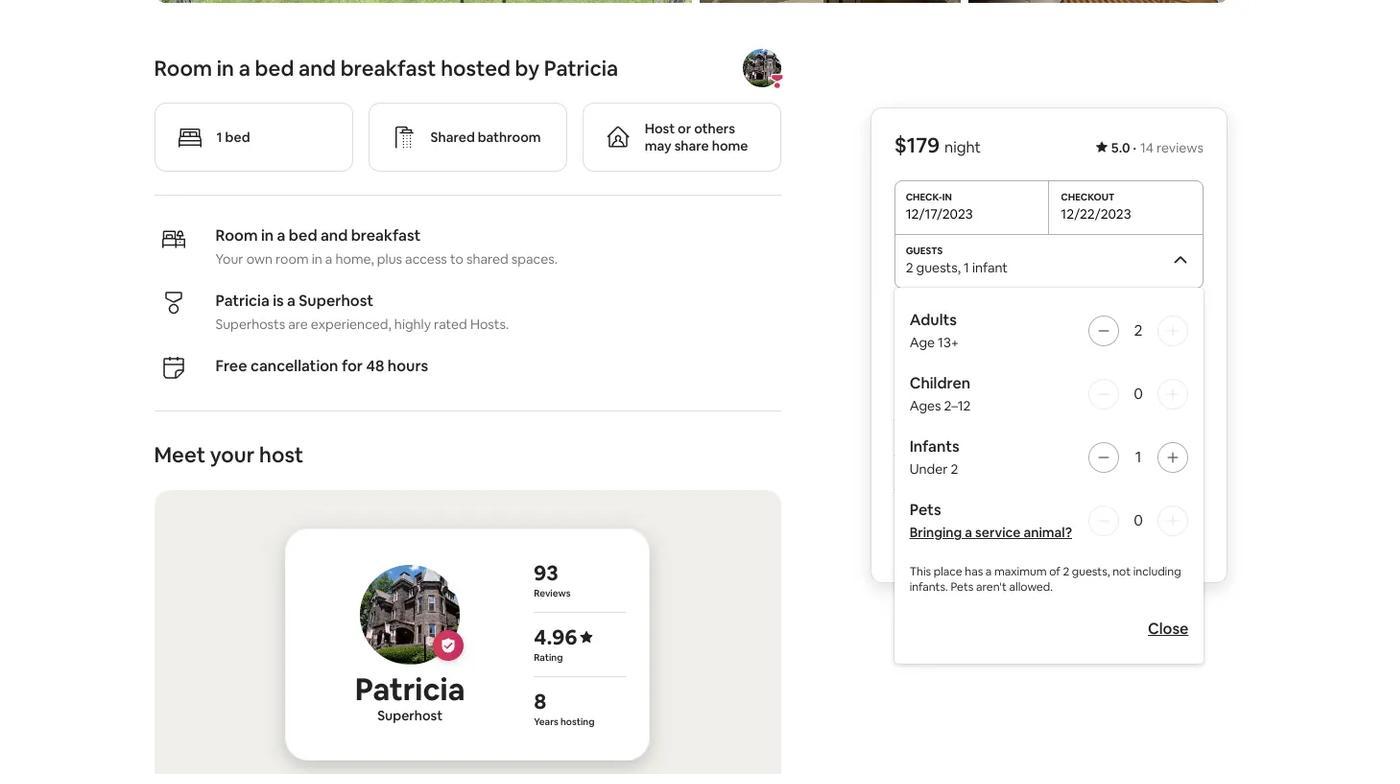 Task type: locate. For each thing, give the bounding box(es) containing it.
1 vertical spatial and
[[321, 226, 348, 246]]

0 horizontal spatial 1
[[217, 129, 222, 146]]

,
[[959, 259, 962, 277]]

0 horizontal spatial in
[[217, 55, 234, 82]]

patricia up superhosts
[[216, 291, 270, 311]]

pets up bringing
[[911, 500, 942, 521]]

1 for 1
[[1136, 448, 1143, 468]]

bed for room in a bed and breakfast hosted by patricia
[[255, 55, 294, 82]]

bed
[[255, 55, 294, 82], [225, 129, 250, 146], [289, 226, 317, 246]]

1 vertical spatial $179
[[895, 404, 928, 424]]

close
[[1149, 619, 1189, 640]]

and inside room in a bed and breakfast your own room in a home, plus access to shared spaces.
[[321, 226, 348, 246]]

years
[[534, 717, 559, 729]]

$179 x 5 nights button
[[895, 404, 998, 424]]

0 for children
[[1135, 384, 1144, 404]]

breakfast down "belle fonte room - reynolds mansion image 1" on the top of page
[[341, 55, 436, 82]]

total before taxes
[[895, 540, 1026, 560]]

including
[[1134, 565, 1182, 580]]

a for patricia is a superhost superhosts are experienced, highly rated hosts.
[[287, 291, 296, 311]]

1 vertical spatial breakfast
[[351, 226, 421, 246]]

taxes
[[986, 540, 1026, 560]]

room
[[276, 251, 309, 268]]

others
[[694, 120, 736, 138]]

0 vertical spatial and
[[299, 55, 336, 82]]

0 vertical spatial room
[[154, 55, 212, 82]]

a inside the patricia is a superhost superhosts are experienced, highly rated hosts.
[[287, 291, 296, 311]]

breakfast up plus
[[351, 226, 421, 246]]

infants group
[[911, 437, 1189, 478]]

patricia is a superhost superhosts are experienced, highly rated hosts.
[[216, 291, 509, 333]]

a up the 1 bed
[[239, 55, 250, 82]]

4.96
[[534, 624, 578, 651]]

patricia down verified host icon
[[355, 670, 465, 710]]

you
[[971, 365, 994, 382]]

1 vertical spatial superhost
[[378, 708, 443, 725]]

airbnb service fee
[[895, 473, 1023, 494]]

patricia superhost
[[355, 670, 465, 725]]

1
[[217, 129, 222, 146], [965, 259, 970, 277], [1136, 448, 1143, 468]]

highly
[[395, 316, 431, 333]]

1 vertical spatial fee
[[1000, 473, 1023, 494]]

airbnb
[[895, 473, 943, 494]]

are
[[288, 316, 308, 333]]

pets inside pets bringing a service animal?
[[911, 500, 942, 521]]

$179 left x
[[895, 404, 928, 424]]

a right is
[[287, 291, 296, 311]]

a for pets bringing a service animal?
[[966, 524, 973, 542]]

5
[[943, 404, 951, 424]]

cleaning fee
[[895, 439, 984, 459]]

a
[[239, 55, 250, 82], [277, 226, 286, 246], [325, 251, 333, 268], [287, 291, 296, 311], [966, 524, 973, 542], [987, 565, 993, 580]]

0 vertical spatial pets
[[911, 500, 942, 521]]

$25
[[1179, 439, 1205, 459]]

0 vertical spatial superhost
[[299, 291, 374, 311]]

fee down nights
[[961, 439, 984, 459]]

or
[[678, 120, 692, 138]]

free
[[216, 356, 247, 377]]

superhost down verified host icon
[[378, 708, 443, 725]]

1 $179 from the top
[[895, 132, 941, 158]]

1 horizontal spatial room
[[216, 226, 258, 246]]

2 vertical spatial in
[[312, 251, 322, 268]]

1 inside infants group
[[1136, 448, 1143, 468]]

0 horizontal spatial room
[[154, 55, 212, 82]]

patricia user profile image
[[360, 566, 460, 666], [360, 566, 460, 666]]

a inside pets bringing a service animal?
[[966, 524, 973, 542]]

in
[[217, 55, 234, 82], [261, 226, 274, 246], [312, 251, 322, 268]]

and
[[299, 55, 336, 82], [321, 226, 348, 246]]

animal?
[[1025, 524, 1073, 542]]

0 vertical spatial service
[[946, 473, 997, 494]]

children ages 2–12
[[911, 374, 972, 415]]

1 horizontal spatial fee
[[1000, 473, 1023, 494]]

patricia image
[[743, 49, 782, 88], [743, 49, 782, 88]]

0 up including
[[1135, 511, 1144, 531]]

fee
[[961, 439, 984, 459], [1000, 473, 1023, 494]]

2 horizontal spatial patricia
[[544, 55, 619, 82]]

$1,050
[[1158, 540, 1205, 560]]

x
[[931, 404, 939, 424]]

0 inside the children group
[[1135, 384, 1144, 404]]

age
[[911, 334, 936, 351]]

shared bathroom
[[431, 129, 541, 146]]

home,
[[336, 251, 374, 268]]

1 horizontal spatial in
[[261, 226, 274, 246]]

in up the 1 bed
[[217, 55, 234, 82]]

reviews
[[534, 588, 571, 600]]

2 horizontal spatial 1
[[1136, 448, 1143, 468]]

a up room
[[277, 226, 286, 246]]

breakfast inside room in a bed and breakfast your own room in a home, plus access to shared spaces.
[[351, 226, 421, 246]]

$179 left "night"
[[895, 132, 941, 158]]

1 vertical spatial pets
[[952, 580, 975, 595]]

pets left aren't
[[952, 580, 975, 595]]

infant
[[973, 259, 1009, 277]]

1 vertical spatial room
[[216, 226, 258, 246]]

infants.
[[911, 580, 949, 595]]

a for room in a bed and breakfast hosted by patricia
[[239, 55, 250, 82]]

and for hosted
[[299, 55, 336, 82]]

0 inside pets group
[[1135, 511, 1144, 531]]

in up own
[[261, 226, 274, 246]]

93
[[534, 560, 559, 587]]

host
[[259, 442, 304, 469]]

cancellation
[[251, 356, 338, 377]]

before
[[934, 540, 983, 560]]

plus
[[377, 251, 402, 268]]

has
[[966, 565, 984, 580]]

guests,
[[1073, 565, 1111, 580]]

0 vertical spatial 0
[[1135, 384, 1144, 404]]

1 vertical spatial 0
[[1135, 511, 1144, 531]]

1 vertical spatial in
[[261, 226, 274, 246]]

fee up pets bringing a service animal?
[[1000, 473, 1023, 494]]

1 vertical spatial service
[[976, 524, 1022, 542]]

rating
[[534, 652, 563, 665]]

patricia inside the patricia is a superhost superhosts are experienced, highly rated hosts.
[[216, 291, 270, 311]]

a right bringing
[[966, 524, 973, 542]]

your
[[210, 442, 255, 469]]

$179
[[895, 132, 941, 158], [895, 404, 928, 424]]

is
[[273, 291, 284, 311]]

1 horizontal spatial patricia
[[355, 670, 465, 710]]

room in a bed and breakfast hosted by patricia
[[154, 55, 619, 82]]

0 for pets
[[1135, 511, 1144, 531]]

1 horizontal spatial pets
[[952, 580, 975, 595]]

1 0 from the top
[[1135, 384, 1144, 404]]

service inside pets bringing a service animal?
[[976, 524, 1022, 542]]

ages
[[911, 398, 942, 415]]

children group
[[911, 374, 1189, 415]]

superhost up the experienced, in the top left of the page
[[299, 291, 374, 311]]

belle fonte room - reynolds mansion image 1 image
[[154, 0, 692, 3]]

$895
[[1169, 404, 1205, 424]]

share
[[675, 138, 709, 155]]

hosted
[[441, 55, 511, 82]]

bed inside room in a bed and breakfast your own room in a home, plus access to shared spaces.
[[289, 226, 317, 246]]

meet your host
[[154, 442, 304, 469]]

1 vertical spatial patricia
[[216, 291, 270, 311]]

2 vertical spatial bed
[[289, 226, 317, 246]]

2 vertical spatial 1
[[1136, 448, 1143, 468]]

bed for room in a bed and breakfast your own room in a home, plus access to shared spaces.
[[289, 226, 317, 246]]

verified host image
[[441, 639, 456, 654]]

pets
[[911, 500, 942, 521], [952, 580, 975, 595]]

2 inside 'adults' group
[[1135, 321, 1144, 341]]

pets group
[[911, 500, 1189, 542]]

13+
[[939, 334, 960, 351]]

for
[[342, 356, 363, 377]]

service
[[946, 473, 997, 494], [976, 524, 1022, 542]]

0 vertical spatial $179
[[895, 132, 941, 158]]

patricia
[[544, 55, 619, 82], [216, 291, 270, 311], [355, 670, 465, 710]]

room inside room in a bed and breakfast your own room in a home, plus access to shared spaces.
[[216, 226, 258, 246]]

this place has a maximum of 2 guests, not including infants. pets aren't allowed.
[[911, 565, 1182, 595]]

0 vertical spatial 1
[[217, 129, 222, 146]]

0 vertical spatial bed
[[255, 55, 294, 82]]

0 vertical spatial breakfast
[[341, 55, 436, 82]]

0 vertical spatial in
[[217, 55, 234, 82]]

allowed.
[[1010, 580, 1054, 595]]

2 $179 from the top
[[895, 404, 928, 424]]

adults group
[[911, 310, 1189, 351]]

2 vertical spatial patricia
[[355, 670, 465, 710]]

2 inside this place has a maximum of 2 guests, not including infants. pets aren't allowed.
[[1064, 565, 1070, 580]]

bathroom
[[478, 129, 541, 146]]

0 left $895
[[1135, 384, 1144, 404]]

1 vertical spatial 1
[[965, 259, 970, 277]]

2 horizontal spatial in
[[312, 251, 322, 268]]

93 reviews
[[534, 560, 571, 600]]

room
[[154, 55, 212, 82], [216, 226, 258, 246]]

in right room
[[312, 251, 322, 268]]

1 horizontal spatial 1
[[965, 259, 970, 277]]

to
[[450, 251, 464, 268]]

patricia right by
[[544, 55, 619, 82]]

experienced,
[[311, 316, 392, 333]]

2 0 from the top
[[1135, 511, 1144, 531]]

0 horizontal spatial fee
[[961, 439, 984, 459]]

0 horizontal spatial superhost
[[299, 291, 374, 311]]

of
[[1050, 565, 1061, 580]]

a right has
[[987, 565, 993, 580]]

free cancellation for 48 hours
[[216, 356, 429, 377]]

0 horizontal spatial pets
[[911, 500, 942, 521]]

0 vertical spatial patricia
[[544, 55, 619, 82]]

8
[[534, 689, 547, 716]]

1 horizontal spatial superhost
[[378, 708, 443, 725]]

0 horizontal spatial patricia
[[216, 291, 270, 311]]



Task type: vqa. For each thing, say whether or not it's contained in the screenshot.
bottommost Tahoe
no



Task type: describe. For each thing, give the bounding box(es) containing it.
hosting
[[561, 717, 595, 729]]

infants under 2
[[911, 437, 960, 478]]

airbnb service fee button
[[895, 473, 1023, 494]]

1 bed
[[217, 129, 250, 146]]

1 for 1 bed
[[217, 129, 222, 146]]

cleaning fee button
[[895, 439, 984, 459]]

charged
[[1054, 365, 1105, 382]]

reviews
[[1158, 139, 1205, 157]]

host
[[645, 120, 675, 138]]

12/17/2023
[[907, 206, 974, 223]]

$179 x 5 nights
[[895, 404, 998, 424]]

own
[[246, 251, 273, 268]]

and for your
[[321, 226, 348, 246]]

maximum
[[995, 565, 1048, 580]]

superhosts
[[216, 316, 285, 333]]

cleaning
[[895, 439, 957, 459]]

a for room in a bed and breakfast your own room in a home, plus access to shared spaces.
[[277, 226, 286, 246]]

12/22/2023
[[1062, 206, 1132, 223]]

home
[[712, 138, 749, 155]]

children
[[911, 374, 972, 394]]

close button
[[1139, 611, 1199, 649]]

patricia is a superhost. image
[[770, 74, 785, 89]]

8 years hosting
[[534, 689, 595, 729]]

$179 for $179 x 5 nights
[[895, 404, 928, 424]]

pets bringing a service animal?
[[911, 500, 1073, 542]]

5.0
[[1112, 139, 1131, 157]]

room for room in a bed and breakfast hosted by patricia
[[154, 55, 212, 82]]

patricia for patricia
[[355, 670, 465, 710]]

room for room in a bed and breakfast your own room in a home, plus access to shared spaces.
[[216, 226, 258, 246]]

be
[[1035, 365, 1051, 382]]

$130
[[1171, 473, 1205, 494]]

by
[[515, 55, 540, 82]]

room in a bed and breakfast your own room in a home, plus access to shared spaces.
[[216, 226, 558, 268]]

48
[[366, 356, 385, 377]]

belle fonte room - reynolds mansion image 3 image
[[700, 0, 961, 3]]

night
[[945, 137, 982, 157]]

in for room in a bed and breakfast your own room in a home, plus access to shared spaces.
[[261, 226, 274, 246]]

adults age 13+
[[911, 310, 960, 351]]

may
[[645, 138, 672, 155]]

1 vertical spatial bed
[[225, 129, 250, 146]]

infants
[[911, 437, 960, 457]]

won't
[[997, 365, 1032, 382]]

in for room in a bed and breakfast hosted by patricia
[[217, 55, 234, 82]]

pets inside this place has a maximum of 2 guests, not including infants. pets aren't allowed.
[[952, 580, 975, 595]]

adults
[[911, 310, 958, 330]]

aren't
[[977, 580, 1008, 595]]

breakfast for hosted
[[341, 55, 436, 82]]

a inside this place has a maximum of 2 guests, not including infants. pets aren't allowed.
[[987, 565, 993, 580]]

access
[[405, 251, 447, 268]]

14
[[1141, 139, 1155, 157]]

shared
[[431, 129, 475, 146]]

total
[[895, 540, 931, 560]]

·
[[1134, 139, 1138, 157]]

place
[[935, 565, 963, 580]]

$179 for $179 night
[[895, 132, 941, 158]]

bringing
[[911, 524, 963, 542]]

$179 night
[[895, 132, 982, 158]]

2 inside infants under 2
[[952, 461, 959, 478]]

host or others may share home
[[645, 120, 749, 155]]

rated
[[434, 316, 468, 333]]

spaces.
[[512, 251, 558, 268]]

0 vertical spatial fee
[[961, 439, 984, 459]]

guests
[[917, 259, 959, 277]]

bringing a service animal? button
[[911, 524, 1073, 542]]

superhost inside the patricia is a superhost superhosts are experienced, highly rated hosts.
[[299, 291, 374, 311]]

2 guests , 1 infant
[[907, 259, 1009, 277]]

a left home,
[[325, 251, 333, 268]]

yet
[[1108, 365, 1128, 382]]

hosts.
[[470, 316, 509, 333]]

2–12
[[945, 398, 972, 415]]

patricia for patricia is a superhost
[[216, 291, 270, 311]]

superhost inside patricia superhost
[[378, 708, 443, 725]]

under
[[911, 461, 949, 478]]

nights
[[954, 404, 998, 424]]

your
[[216, 251, 244, 268]]

you won't be charged yet
[[971, 365, 1128, 382]]

breakfast for your
[[351, 226, 421, 246]]

shared
[[467, 251, 509, 268]]

5.0 · 14 reviews
[[1112, 139, 1205, 157]]

hours
[[388, 356, 429, 377]]

not
[[1114, 565, 1132, 580]]

belle fonte room - reynolds mansion image 5 image
[[969, 0, 1230, 3]]



